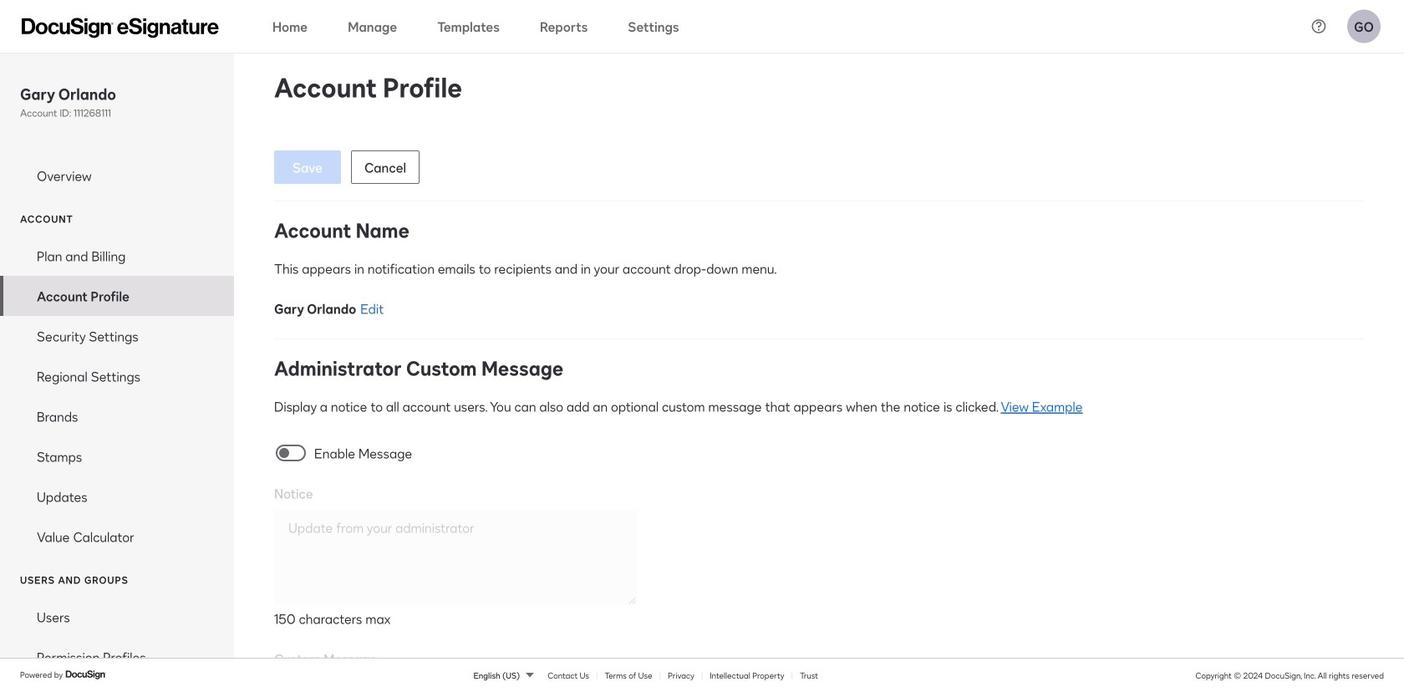 Task type: describe. For each thing, give the bounding box(es) containing it.
account element
[[0, 236, 234, 557]]

docusign admin image
[[22, 18, 219, 38]]



Task type: vqa. For each thing, say whether or not it's contained in the screenshot.
Users and Groups element
yes



Task type: locate. For each thing, give the bounding box(es) containing it.
None text field
[[274, 510, 637, 605]]

docusign image
[[65, 668, 107, 681]]

users and groups element
[[0, 597, 234, 692]]



